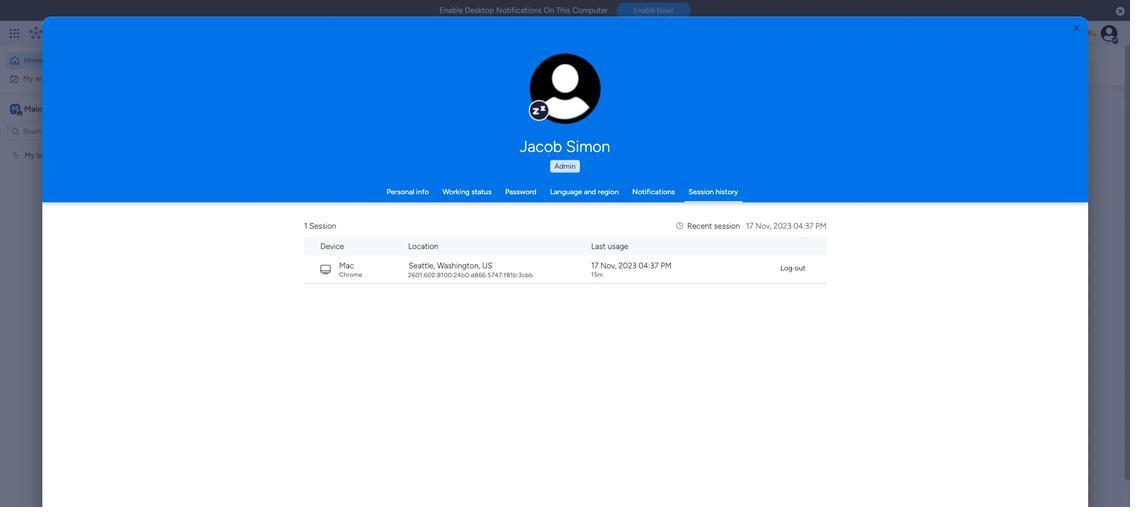 Task type: vqa. For each thing, say whether or not it's contained in the screenshot.
language and region link at the top
yes



Task type: describe. For each thing, give the bounding box(es) containing it.
working
[[443, 187, 470, 196]]

enable desktop notifications on this computer
[[440, 6, 608, 15]]

2601:602:8100:24b0:d866:5747:f81b:3cbb
[[408, 272, 533, 279]]

jacob simon image
[[1101, 25, 1118, 42]]

pm for 17 nov, 2023 04:37 pm 15m
[[661, 261, 672, 271]]

select product image
[[9, 28, 20, 39]]

log out
[[781, 264, 806, 273]]

mac
[[339, 261, 354, 271]]

17 nov, 2023 04:37 pm 15m
[[591, 261, 672, 278]]

workspace image
[[10, 103, 20, 115]]

recent
[[688, 221, 712, 231]]

0 horizontal spatial notifications
[[496, 6, 542, 15]]

log out button
[[776, 260, 810, 277]]

computer
[[572, 6, 608, 15]]

picture
[[555, 103, 576, 111]]

enable now! button
[[617, 3, 691, 18]]

04:37 for 17 nov, 2023 04:37 pm 15m
[[639, 261, 659, 271]]

my for my board
[[25, 151, 35, 160]]

17 for 17 nov, 2023 04:37 pm
[[746, 221, 754, 231]]

working status
[[443, 187, 492, 196]]

work management > main workspace
[[219, 230, 341, 239]]

enable for enable desktop notifications on this computer
[[440, 6, 463, 15]]

personal info link
[[387, 187, 429, 196]]

17 for 17 nov, 2023 04:37 pm 15m
[[591, 261, 599, 271]]

language and region
[[550, 187, 619, 196]]

notifications link
[[632, 187, 675, 196]]

my work
[[23, 74, 51, 83]]

change profile picture
[[543, 94, 588, 111]]

seattle,
[[409, 261, 435, 271]]

session
[[714, 221, 740, 231]]

chrome
[[339, 271, 362, 278]]

location
[[408, 242, 439, 251]]

now!
[[657, 6, 674, 15]]

jacob simon
[[520, 137, 610, 156]]

0 horizontal spatial workspace
[[44, 104, 86, 114]]

close image
[[1074, 24, 1080, 32]]

enable now!
[[634, 6, 674, 15]]

monday button
[[27, 20, 167, 47]]

recent session
[[688, 221, 740, 231]]

last
[[591, 242, 606, 251]]

my board
[[25, 151, 55, 160]]

personal
[[387, 187, 415, 196]]

1 session
[[304, 221, 336, 231]]

desktop
[[465, 6, 494, 15]]

04:37 for 17 nov, 2023 04:37 pm
[[794, 221, 814, 231]]

log
[[781, 264, 793, 273]]

1
[[304, 221, 307, 231]]

jacob simon button
[[421, 137, 709, 156]]

m
[[12, 104, 18, 113]]

work inside button
[[35, 74, 51, 83]]

usage
[[608, 242, 629, 251]]

us
[[482, 261, 493, 271]]

change
[[543, 94, 567, 102]]

main workspace
[[24, 104, 86, 114]]

region
[[598, 187, 619, 196]]

2023 for 17 nov, 2023 04:37 pm
[[774, 221, 792, 231]]

language and region link
[[550, 187, 619, 196]]

nov, for 17 nov, 2023 04:37 pm 15m
[[601, 261, 617, 271]]

Search in workspace field
[[22, 126, 87, 138]]

my work button
[[6, 70, 112, 87]]

management
[[237, 230, 280, 239]]

>
[[282, 230, 286, 239]]

home
[[24, 56, 44, 65]]

info
[[416, 187, 429, 196]]

last usage
[[591, 242, 629, 251]]



Task type: locate. For each thing, give the bounding box(es) containing it.
work left management
[[219, 230, 235, 239]]

2023 down usage
[[619, 261, 637, 271]]

enable left desktop
[[440, 6, 463, 15]]

1 horizontal spatial enable
[[634, 6, 655, 15]]

2023 for 17 nov, 2023 04:37 pm 15m
[[619, 261, 637, 271]]

dapulse close image
[[1116, 6, 1125, 17]]

main
[[24, 104, 42, 114], [288, 230, 304, 239]]

nov, for 17 nov, 2023 04:37 pm
[[756, 221, 772, 231]]

0 vertical spatial work
[[35, 74, 51, 83]]

0 vertical spatial 17
[[746, 221, 754, 231]]

2023
[[774, 221, 792, 231], [619, 261, 637, 271]]

17
[[746, 221, 754, 231], [591, 261, 599, 271]]

nov,
[[756, 221, 772, 231], [601, 261, 617, 271]]

dapulse time image
[[677, 221, 683, 231]]

main right >
[[288, 230, 304, 239]]

0 horizontal spatial 17
[[591, 261, 599, 271]]

1 vertical spatial workspace
[[306, 230, 341, 239]]

password link
[[505, 187, 537, 196]]

0 horizontal spatial 04:37
[[639, 261, 659, 271]]

1 horizontal spatial session
[[689, 187, 714, 196]]

1 vertical spatial notifications
[[632, 187, 675, 196]]

add to favorites image
[[327, 212, 338, 223]]

session
[[689, 187, 714, 196], [309, 221, 336, 231]]

2023 up log
[[774, 221, 792, 231]]

1 horizontal spatial 17
[[746, 221, 754, 231]]

seattle, washington, us 2601:602:8100:24b0:d866:5747:f81b:3cbb
[[408, 261, 533, 279]]

notifications left the on
[[496, 6, 542, 15]]

1 horizontal spatial nov,
[[756, 221, 772, 231]]

17 right session
[[746, 221, 754, 231]]

session left history
[[689, 187, 714, 196]]

1 horizontal spatial workspace
[[306, 230, 341, 239]]

session history link
[[689, 187, 738, 196]]

washington,
[[437, 261, 480, 271]]

enable
[[440, 6, 463, 15], [634, 6, 655, 15]]

admin
[[555, 162, 576, 171]]

monday
[[47, 27, 82, 39]]

work
[[35, 74, 51, 83], [219, 230, 235, 239]]

nov, up 15m
[[601, 261, 617, 271]]

0 horizontal spatial enable
[[440, 6, 463, 15]]

main right workspace image
[[24, 104, 42, 114]]

notifications right "region"
[[632, 187, 675, 196]]

option
[[0, 146, 133, 148]]

1 vertical spatial pm
[[661, 261, 672, 271]]

working status link
[[443, 187, 492, 196]]

my
[[23, 74, 33, 83], [25, 151, 35, 160]]

my board list box
[[0, 144, 133, 306]]

1 vertical spatial session
[[309, 221, 336, 231]]

session right 1
[[309, 221, 336, 231]]

pm for 17 nov, 2023 04:37 pm
[[816, 221, 827, 231]]

notifications
[[496, 6, 542, 15], [632, 187, 675, 196]]

1 image
[[978, 21, 987, 33]]

enable left now!
[[634, 6, 655, 15]]

17 inside 17 nov, 2023 04:37 pm 15m
[[591, 261, 599, 271]]

1 horizontal spatial work
[[219, 230, 235, 239]]

my inside list box
[[25, 151, 35, 160]]

device
[[320, 242, 344, 251]]

1 vertical spatial work
[[219, 230, 235, 239]]

0 horizontal spatial main
[[24, 104, 42, 114]]

04:37 inside 17 nov, 2023 04:37 pm 15m
[[639, 261, 659, 271]]

1 vertical spatial nov,
[[601, 261, 617, 271]]

1 vertical spatial my
[[25, 151, 35, 160]]

board
[[36, 151, 55, 160]]

enable inside enable now! button
[[634, 6, 655, 15]]

out
[[795, 264, 806, 273]]

0 horizontal spatial 2023
[[619, 261, 637, 271]]

help image
[[1065, 28, 1075, 39]]

password
[[505, 187, 537, 196]]

1 vertical spatial 17
[[591, 261, 599, 271]]

1 vertical spatial 2023
[[619, 261, 637, 271]]

0 vertical spatial 04:37
[[794, 221, 814, 231]]

my inside button
[[23, 74, 33, 83]]

work management > main workspace link
[[201, 127, 348, 245]]

0 horizontal spatial session
[[309, 221, 336, 231]]

session history
[[689, 187, 738, 196]]

0 vertical spatial my
[[23, 74, 33, 83]]

this
[[556, 6, 571, 15]]

status
[[472, 187, 492, 196]]

workspace
[[44, 104, 86, 114], [306, 230, 341, 239]]

0 vertical spatial notifications
[[496, 6, 542, 15]]

2023 inside 17 nov, 2023 04:37 pm 15m
[[619, 261, 637, 271]]

04:37
[[794, 221, 814, 231], [639, 261, 659, 271]]

1 vertical spatial main
[[288, 230, 304, 239]]

home button
[[6, 52, 112, 69]]

1 horizontal spatial notifications
[[632, 187, 675, 196]]

my for my work
[[23, 74, 33, 83]]

1 horizontal spatial pm
[[816, 221, 827, 231]]

on
[[544, 6, 554, 15]]

15m
[[591, 271, 603, 278]]

change profile picture button
[[530, 53, 601, 125]]

pm inside 17 nov, 2023 04:37 pm 15m
[[661, 261, 672, 271]]

language
[[550, 187, 582, 196]]

0 vertical spatial nov,
[[756, 221, 772, 231]]

profile
[[569, 94, 588, 102]]

my left board
[[25, 151, 35, 160]]

0 vertical spatial session
[[689, 187, 714, 196]]

my down home
[[23, 74, 33, 83]]

jacob
[[520, 137, 562, 156]]

workspace up "device"
[[306, 230, 341, 239]]

work down home
[[35, 74, 51, 83]]

and
[[584, 187, 596, 196]]

17 up 15m
[[591, 261, 599, 271]]

nov, right session
[[756, 221, 772, 231]]

main inside the workspace selection element
[[24, 104, 42, 114]]

workspace selection element
[[10, 103, 87, 116]]

personal info
[[387, 187, 429, 196]]

0 vertical spatial workspace
[[44, 104, 86, 114]]

1 horizontal spatial 04:37
[[794, 221, 814, 231]]

0 vertical spatial pm
[[816, 221, 827, 231]]

enable for enable now!
[[634, 6, 655, 15]]

history
[[716, 187, 738, 196]]

pm
[[816, 221, 827, 231], [661, 261, 672, 271]]

1 vertical spatial 04:37
[[639, 261, 659, 271]]

0 vertical spatial 2023
[[774, 221, 792, 231]]

1 horizontal spatial main
[[288, 230, 304, 239]]

0 vertical spatial main
[[24, 104, 42, 114]]

0 horizontal spatial pm
[[661, 261, 672, 271]]

simon
[[566, 137, 610, 156]]

17 nov, 2023 04:37 pm
[[746, 221, 827, 231]]

0 horizontal spatial nov,
[[601, 261, 617, 271]]

mac chrome
[[339, 261, 362, 278]]

0 horizontal spatial work
[[35, 74, 51, 83]]

nov, inside 17 nov, 2023 04:37 pm 15m
[[601, 261, 617, 271]]

1 horizontal spatial 2023
[[774, 221, 792, 231]]

workspace up the search in workspace field
[[44, 104, 86, 114]]



